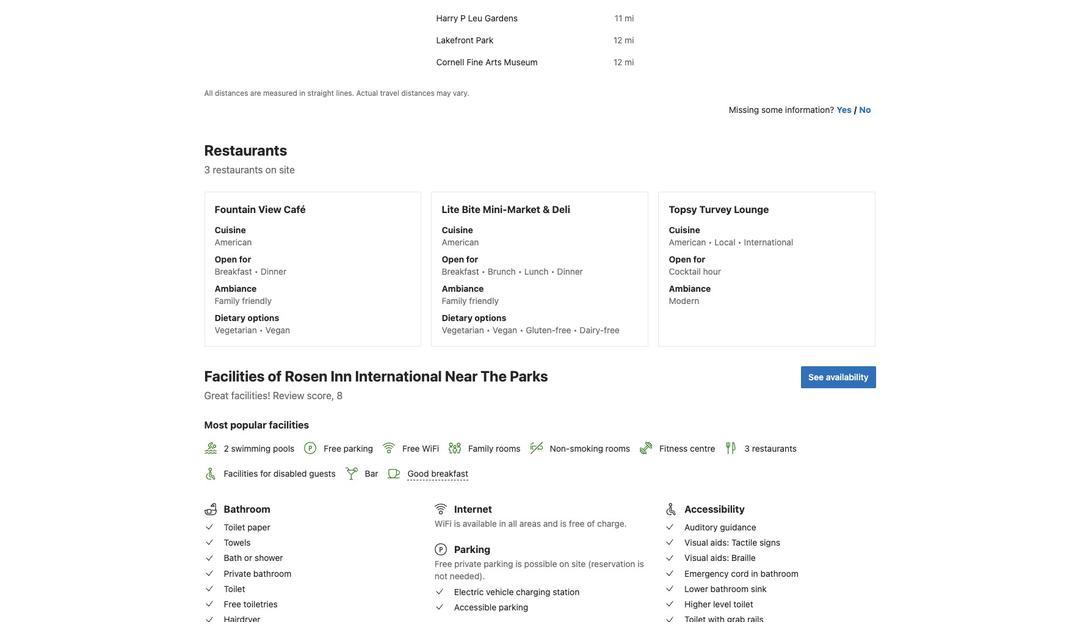 Task type: locate. For each thing, give the bounding box(es) containing it.
3 down the restaurants
[[204, 164, 210, 175]]

2 distances from the left
[[401, 88, 435, 97]]

0 vertical spatial facilities
[[204, 367, 265, 384]]

free up guests
[[324, 443, 341, 454]]

facilities of rosen inn international near the parks great facilities! review score, 8
[[204, 367, 548, 401]]

on down the restaurants
[[265, 164, 277, 175]]

breakfast inside open for breakfast • brunch • lunch • dinner
[[442, 266, 479, 276]]

1 vertical spatial visual
[[685, 553, 708, 563]]

vegan left gluten- at the bottom of the page
[[493, 325, 517, 335]]

1 vegan from the left
[[265, 325, 290, 335]]

0 vertical spatial 3
[[204, 164, 210, 175]]

ambiance family friendly down open for breakfast • dinner at top left
[[215, 283, 272, 306]]

1 12 mi from the top
[[613, 35, 634, 45]]

1 open from the left
[[215, 254, 237, 264]]

1 horizontal spatial rooms
[[605, 443, 630, 454]]

facilities
[[204, 367, 265, 384], [224, 468, 258, 479]]

1 ambiance from the left
[[215, 283, 257, 293]]

dietary inside dietary options vegetarian • vegan
[[215, 312, 245, 323]]

2 12 mi from the top
[[613, 57, 634, 67]]

1 vertical spatial 12 mi
[[613, 57, 634, 67]]

vegan inside dietary options vegetarian • vegan • gluten-free • dairy-free
[[493, 325, 517, 335]]

site
[[279, 164, 295, 175], [572, 559, 586, 569]]

vegan for mini-
[[493, 325, 517, 335]]

rooms
[[496, 443, 521, 454], [605, 443, 630, 454]]

toilet down private
[[224, 584, 245, 594]]

areas
[[519, 519, 541, 529]]

0 vertical spatial 12 mi
[[613, 35, 634, 45]]

2 visual from the top
[[685, 553, 708, 563]]

free parking
[[324, 443, 373, 454]]

dinner
[[261, 266, 286, 276], [557, 266, 583, 276]]

1 horizontal spatial friendly
[[469, 295, 499, 306]]

1 horizontal spatial international
[[744, 237, 793, 247]]

1 aids: from the top
[[711, 537, 729, 548]]

pools
[[273, 443, 295, 454]]

most
[[204, 419, 228, 430]]

2 12 from the top
[[613, 57, 622, 67]]

harry p leu gardens
[[436, 13, 518, 23]]

dietary down open for breakfast • dinner at top left
[[215, 312, 245, 323]]

2 options from the left
[[475, 312, 506, 323]]

ambiance for lite
[[442, 283, 484, 293]]

0 horizontal spatial cuisine
[[215, 224, 246, 235]]

american inside cuisine american • local • international
[[669, 237, 706, 247]]

2 horizontal spatial cuisine
[[669, 224, 700, 235]]

review
[[273, 390, 304, 401]]

accessible
[[454, 602, 496, 612]]

0 horizontal spatial dietary
[[215, 312, 245, 323]]

station
[[553, 587, 580, 597]]

2 open from the left
[[442, 254, 464, 264]]

0 vertical spatial restaurants
[[213, 164, 263, 175]]

1 breakfast from the left
[[215, 266, 252, 276]]

actual
[[356, 88, 378, 97]]

• inside dietary options vegetarian • vegan
[[259, 325, 263, 335]]

0 vertical spatial in
[[299, 88, 305, 97]]

1 horizontal spatial on
[[559, 559, 569, 569]]

distances left the may
[[401, 88, 435, 97]]

1 dietary from the left
[[215, 312, 245, 323]]

3 american from the left
[[669, 237, 706, 247]]

market
[[507, 204, 540, 215]]

mi for gardens
[[625, 13, 634, 23]]

free up not
[[435, 559, 452, 569]]

1 vertical spatial toilet
[[224, 584, 245, 594]]

toilet
[[224, 522, 245, 532], [224, 584, 245, 594]]

options for view
[[248, 312, 279, 323]]

1 vegetarian from the left
[[215, 325, 257, 335]]

2 horizontal spatial american
[[669, 237, 706, 247]]

3 right centre
[[745, 443, 750, 454]]

0 horizontal spatial friendly
[[242, 295, 272, 306]]

missing
[[729, 104, 759, 115]]

visual down auditory
[[685, 537, 708, 548]]

dinner right lunch on the top
[[557, 266, 583, 276]]

0 vertical spatial of
[[268, 367, 282, 384]]

ambiance up modern
[[669, 283, 711, 293]]

electric
[[454, 587, 484, 597]]

1 horizontal spatial dinner
[[557, 266, 583, 276]]

visual for visual aids: tactile signs
[[685, 537, 708, 548]]

straight
[[307, 88, 334, 97]]

2 vertical spatial parking
[[499, 602, 528, 612]]

1 horizontal spatial cuisine
[[442, 224, 473, 235]]

cuisine american for fountain
[[215, 224, 252, 247]]

1 vertical spatial on
[[559, 559, 569, 569]]

cornell fine arts museum
[[436, 57, 538, 67]]

2 toilet from the top
[[224, 584, 245, 594]]

1 horizontal spatial cuisine american
[[442, 224, 479, 247]]

1 horizontal spatial family
[[442, 295, 467, 306]]

open up cocktail at the right top of the page
[[669, 254, 691, 264]]

in right cord
[[751, 568, 758, 579]]

3 ambiance from the left
[[669, 283, 711, 293]]

options inside dietary options vegetarian • vegan • gluten-free • dairy-free
[[475, 312, 506, 323]]

toiletries
[[244, 599, 278, 609]]

rooms right smoking
[[605, 443, 630, 454]]

0 horizontal spatial vegan
[[265, 325, 290, 335]]

cuisine american
[[215, 224, 252, 247], [442, 224, 479, 247]]

open down fountain
[[215, 254, 237, 264]]

fountain
[[215, 204, 256, 215]]

facilities up facilities!
[[204, 367, 265, 384]]

2 dietary from the left
[[442, 312, 473, 323]]

towels
[[224, 537, 251, 548]]

facilities down the 'swimming' on the bottom left of the page
[[224, 468, 258, 479]]

2 american from the left
[[442, 237, 479, 247]]

wifi left available
[[435, 519, 452, 529]]

0 horizontal spatial open
[[215, 254, 237, 264]]

most popular facilities
[[204, 419, 309, 430]]

1 options from the left
[[248, 312, 279, 323]]

parking up bar at left
[[344, 443, 373, 454]]

view
[[258, 204, 281, 215]]

for down bite
[[466, 254, 478, 264]]

brunch
[[488, 266, 516, 276]]

friendly down brunch
[[469, 295, 499, 306]]

0 vertical spatial 12
[[613, 35, 622, 45]]

0 horizontal spatial bathroom
[[253, 568, 291, 579]]

0 horizontal spatial options
[[248, 312, 279, 323]]

1 horizontal spatial site
[[572, 559, 586, 569]]

0 horizontal spatial site
[[279, 164, 295, 175]]

guidance
[[720, 522, 756, 532]]

2 horizontal spatial ambiance
[[669, 283, 711, 293]]

2 vertical spatial mi
[[625, 57, 634, 67]]

international inside cuisine american • local • international
[[744, 237, 793, 247]]

cuisine
[[215, 224, 246, 235], [442, 224, 473, 235], [669, 224, 700, 235]]

of left charge.
[[587, 519, 595, 529]]

dietary inside dietary options vegetarian • vegan • gluten-free • dairy-free
[[442, 312, 473, 323]]

1 cuisine american from the left
[[215, 224, 252, 247]]

0 horizontal spatial ambiance
[[215, 283, 257, 293]]

visual for visual aids: braille
[[685, 553, 708, 563]]

american for lite
[[442, 237, 479, 247]]

mi
[[625, 13, 634, 23], [625, 35, 634, 45], [625, 57, 634, 67]]

2 vegan from the left
[[493, 325, 517, 335]]

0 vertical spatial aids:
[[711, 537, 729, 548]]

fountain view café
[[215, 204, 306, 215]]

dietary
[[215, 312, 245, 323], [442, 312, 473, 323]]

parking down electric vehicle charging station
[[499, 602, 528, 612]]

2 cuisine american from the left
[[442, 224, 479, 247]]

0 horizontal spatial dinner
[[261, 266, 286, 276]]

0 horizontal spatial cuisine american
[[215, 224, 252, 247]]

1 horizontal spatial ambiance
[[442, 283, 484, 293]]

harry
[[436, 13, 458, 23]]

ambiance family friendly down brunch
[[442, 283, 499, 306]]

guests
[[309, 468, 336, 479]]

friendly up dietary options vegetarian • vegan
[[242, 295, 272, 306]]

of up review
[[268, 367, 282, 384]]

toilet up towels
[[224, 522, 245, 532]]

1 horizontal spatial bathroom
[[711, 584, 749, 594]]

vegetarian inside dietary options vegetarian • vegan
[[215, 325, 257, 335]]

1 horizontal spatial breakfast
[[442, 266, 479, 276]]

dairy-
[[580, 325, 604, 335]]

visual up emergency
[[685, 553, 708, 563]]

2 breakfast from the left
[[442, 266, 479, 276]]

12 mi
[[613, 35, 634, 45], [613, 57, 634, 67]]

dietary up the near
[[442, 312, 473, 323]]

bar
[[365, 468, 378, 479]]

great
[[204, 390, 229, 401]]

0 horizontal spatial vegetarian
[[215, 325, 257, 335]]

cuisine down fountain
[[215, 224, 246, 235]]

0 horizontal spatial family
[[215, 295, 240, 306]]

options
[[248, 312, 279, 323], [475, 312, 506, 323]]

0 vertical spatial visual
[[685, 537, 708, 548]]

cuisine american down fountain
[[215, 224, 252, 247]]

on right possible
[[559, 559, 569, 569]]

1 vertical spatial 3
[[745, 443, 750, 454]]

inn
[[331, 367, 352, 384]]

facilities for disabled guests
[[224, 468, 336, 479]]

12
[[613, 35, 622, 45], [613, 57, 622, 67]]

1 horizontal spatial american
[[442, 237, 479, 247]]

1 ambiance family friendly from the left
[[215, 283, 272, 306]]

score,
[[307, 390, 334, 401]]

bathroom down shower
[[253, 568, 291, 579]]

facilities inside facilities of rosen inn international near the parks great facilities! review score, 8
[[204, 367, 265, 384]]

of
[[268, 367, 282, 384], [587, 519, 595, 529]]

private bathroom
[[224, 568, 291, 579]]

0 horizontal spatial rooms
[[496, 443, 521, 454]]

open down lite
[[442, 254, 464, 264]]

1 vertical spatial facilities
[[224, 468, 258, 479]]

options down brunch
[[475, 312, 506, 323]]

vegetarian for lite
[[442, 325, 484, 335]]

open for lite
[[442, 254, 464, 264]]

2 ambiance family friendly from the left
[[442, 283, 499, 306]]

paper
[[247, 522, 270, 532]]

vegan inside dietary options vegetarian • vegan
[[265, 325, 290, 335]]

1 horizontal spatial ambiance family friendly
[[442, 283, 499, 306]]

1 american from the left
[[215, 237, 252, 247]]

cuisine down topsy
[[669, 224, 700, 235]]

modern
[[669, 295, 699, 306]]

is
[[454, 519, 460, 529], [560, 519, 567, 529], [516, 559, 522, 569], [638, 559, 644, 569]]

0 horizontal spatial restaurants
[[213, 164, 263, 175]]

1 horizontal spatial distances
[[401, 88, 435, 97]]

0 horizontal spatial breakfast
[[215, 266, 252, 276]]

of inside facilities of rosen inn international near the parks great facilities! review score, 8
[[268, 367, 282, 384]]

in left straight
[[299, 88, 305, 97]]

see availability button
[[801, 366, 876, 388]]

open inside open for breakfast • dinner
[[215, 254, 237, 264]]

charge.
[[597, 519, 627, 529]]

1 vertical spatial mi
[[625, 35, 634, 45]]

free up good
[[402, 443, 420, 454]]

1 vertical spatial parking
[[484, 559, 513, 569]]

2 horizontal spatial open
[[669, 254, 691, 264]]

1 vertical spatial of
[[587, 519, 595, 529]]

options down open for breakfast • dinner at top left
[[248, 312, 279, 323]]

parking for accessible
[[499, 602, 528, 612]]

some
[[761, 104, 783, 115]]

11 mi
[[615, 13, 634, 23]]

1 dinner from the left
[[261, 266, 286, 276]]

0 vertical spatial mi
[[625, 13, 634, 23]]

breakfast inside open for breakfast • dinner
[[215, 266, 252, 276]]

3 inside restaurants 3 restaurants on site
[[204, 164, 210, 175]]

cuisine down lite
[[442, 224, 473, 235]]

dinner up dietary options vegetarian • vegan
[[261, 266, 286, 276]]

fine
[[467, 57, 483, 67]]

cuisine inside cuisine american • local • international
[[669, 224, 700, 235]]

1 vertical spatial 12
[[613, 57, 622, 67]]

vegetarian
[[215, 325, 257, 335], [442, 325, 484, 335]]

1 toilet from the top
[[224, 522, 245, 532]]

no button
[[859, 104, 871, 116]]

swimming
[[231, 443, 271, 454]]

no
[[859, 104, 871, 115]]

in left all
[[499, 519, 506, 529]]

wifi
[[422, 443, 439, 454], [435, 519, 452, 529]]

1 vertical spatial restaurants
[[752, 443, 797, 454]]

for inside open for breakfast • dinner
[[239, 254, 251, 264]]

restaurants
[[204, 141, 287, 159]]

1 vertical spatial international
[[355, 367, 442, 384]]

1 friendly from the left
[[242, 295, 272, 306]]

0 vertical spatial wifi
[[422, 443, 439, 454]]

international right inn
[[355, 367, 442, 384]]

0 horizontal spatial of
[[268, 367, 282, 384]]

1 horizontal spatial vegetarian
[[442, 325, 484, 335]]

accessible parking
[[454, 602, 528, 612]]

3 cuisine from the left
[[669, 224, 700, 235]]

0 vertical spatial toilet
[[224, 522, 245, 532]]

bathroom up sink
[[760, 568, 799, 579]]

restaurants inside restaurants 3 restaurants on site
[[213, 164, 263, 175]]

2 friendly from the left
[[469, 295, 499, 306]]

aids: for tactile
[[711, 537, 729, 548]]

cuisine american down lite
[[442, 224, 479, 247]]

parking up vehicle at the bottom left of the page
[[484, 559, 513, 569]]

charging
[[516, 587, 550, 597]]

breakfast left brunch
[[442, 266, 479, 276]]

1 cuisine from the left
[[215, 224, 246, 235]]

2 horizontal spatial in
[[751, 568, 758, 579]]

and
[[543, 519, 558, 529]]

is down 'internet'
[[454, 519, 460, 529]]

0 horizontal spatial american
[[215, 237, 252, 247]]

site up station
[[572, 559, 586, 569]]

for inside open for cocktail hour
[[693, 254, 705, 264]]

0 horizontal spatial ambiance family friendly
[[215, 283, 272, 306]]

parking for free
[[344, 443, 373, 454]]

leu
[[468, 13, 482, 23]]

bathroom up level
[[711, 584, 749, 594]]

1 visual from the top
[[685, 537, 708, 548]]

availability
[[826, 372, 869, 382]]

may
[[437, 88, 451, 97]]

ambiance down open for breakfast • brunch • lunch • dinner
[[442, 283, 484, 293]]

1 horizontal spatial options
[[475, 312, 506, 323]]

all
[[508, 519, 517, 529]]

facilities for for
[[224, 468, 258, 479]]

ambiance modern
[[669, 283, 711, 306]]

travel
[[380, 88, 399, 97]]

1 horizontal spatial open
[[442, 254, 464, 264]]

1 mi from the top
[[625, 13, 634, 23]]

breakfast up dietary options vegetarian • vegan
[[215, 266, 252, 276]]

aids: down "visual aids: tactile signs"
[[711, 553, 729, 563]]

vegetarian inside dietary options vegetarian • vegan • gluten-free • dairy-free
[[442, 325, 484, 335]]

2 aids: from the top
[[711, 553, 729, 563]]

aids: up the visual aids: braille at the bottom of page
[[711, 537, 729, 548]]

options inside dietary options vegetarian • vegan
[[248, 312, 279, 323]]

1 vertical spatial aids:
[[711, 553, 729, 563]]

american down lite
[[442, 237, 479, 247]]

2 vertical spatial in
[[751, 568, 758, 579]]

free left toiletries
[[224, 599, 241, 609]]

3 mi from the top
[[625, 57, 634, 67]]

ambiance down open for breakfast • dinner at top left
[[215, 283, 257, 293]]

for up hour
[[693, 254, 705, 264]]

/
[[854, 104, 857, 115]]

2 vegetarian from the left
[[442, 325, 484, 335]]

open inside open for breakfast • brunch • lunch • dinner
[[442, 254, 464, 264]]

site inside restaurants 3 restaurants on site
[[279, 164, 295, 175]]

0 horizontal spatial on
[[265, 164, 277, 175]]

vegan up 'rosen'
[[265, 325, 290, 335]]

1 horizontal spatial vegan
[[493, 325, 517, 335]]

0 vertical spatial parking
[[344, 443, 373, 454]]

site up "café"
[[279, 164, 295, 175]]

american up open for breakfast • dinner at top left
[[215, 237, 252, 247]]

1 horizontal spatial dietary
[[442, 312, 473, 323]]

for inside open for breakfast • brunch • lunch • dinner
[[466, 254, 478, 264]]

3 open from the left
[[669, 254, 691, 264]]

1 horizontal spatial in
[[499, 519, 506, 529]]

for down fountain
[[239, 254, 251, 264]]

1 12 from the top
[[613, 35, 622, 45]]

1 horizontal spatial 3
[[745, 443, 750, 454]]

2 horizontal spatial family
[[468, 443, 494, 454]]

rooms left non-
[[496, 443, 521, 454]]

0 vertical spatial on
[[265, 164, 277, 175]]

free for free toiletries
[[224, 599, 241, 609]]

family for lite
[[442, 295, 467, 306]]

0 horizontal spatial distances
[[215, 88, 248, 97]]

0 vertical spatial site
[[279, 164, 295, 175]]

international down lounge
[[744, 237, 793, 247]]

aids: for braille
[[711, 553, 729, 563]]

for left disabled
[[260, 468, 271, 479]]

topsy turvey lounge
[[669, 204, 769, 215]]

2 dinner from the left
[[557, 266, 583, 276]]

distances right all
[[215, 88, 248, 97]]

0 horizontal spatial 3
[[204, 164, 210, 175]]

for
[[239, 254, 251, 264], [466, 254, 478, 264], [693, 254, 705, 264], [260, 468, 271, 479]]

1 vertical spatial site
[[572, 559, 586, 569]]

open inside open for cocktail hour
[[669, 254, 691, 264]]

the
[[481, 367, 507, 384]]

american up open for cocktail hour
[[669, 237, 706, 247]]

2 ambiance from the left
[[442, 283, 484, 293]]

1 horizontal spatial restaurants
[[752, 443, 797, 454]]

2 cuisine from the left
[[442, 224, 473, 235]]

free inside free private parking is possible on site (reservation is not needed).
[[435, 559, 452, 569]]

0 horizontal spatial international
[[355, 367, 442, 384]]

free
[[556, 325, 571, 335], [604, 325, 620, 335], [569, 519, 585, 529]]

0 vertical spatial international
[[744, 237, 793, 247]]

wifi up good breakfast
[[422, 443, 439, 454]]

measured
[[263, 88, 297, 97]]

• inside open for breakfast • dinner
[[254, 266, 258, 276]]



Task type: vqa. For each thing, say whether or not it's contained in the screenshot.


Task type: describe. For each thing, give the bounding box(es) containing it.
museum
[[504, 57, 538, 67]]

is right (reservation at the right bottom of page
[[638, 559, 644, 569]]

free private parking is possible on site (reservation is not needed).
[[435, 559, 644, 581]]

mini-
[[483, 204, 507, 215]]

auditory
[[685, 522, 718, 532]]

ambiance for topsy
[[669, 283, 711, 293]]

family for fountain
[[215, 295, 240, 306]]

arts
[[485, 57, 502, 67]]

12 mi for cornell fine arts museum
[[613, 57, 634, 67]]

cuisine for lite
[[442, 224, 473, 235]]

popular
[[230, 419, 267, 430]]

ambiance family friendly for lite
[[442, 283, 499, 306]]

1 distances from the left
[[215, 88, 248, 97]]

toilet paper
[[224, 522, 270, 532]]

bathroom for lower bathroom sink
[[711, 584, 749, 594]]

for for bite
[[466, 254, 478, 264]]

wifi is available in all areas and is free of charge.
[[435, 519, 627, 529]]

information?
[[785, 104, 834, 115]]

12 mi for lakefront park
[[613, 35, 634, 45]]

cuisine for topsy
[[669, 224, 700, 235]]

internet
[[454, 504, 492, 515]]

1 horizontal spatial of
[[587, 519, 595, 529]]

(reservation
[[588, 559, 635, 569]]

for for turvey
[[693, 254, 705, 264]]

non-
[[550, 443, 570, 454]]

rosen
[[285, 367, 327, 384]]

yes
[[837, 104, 852, 115]]

for for view
[[239, 254, 251, 264]]

cord
[[731, 568, 749, 579]]

2 mi from the top
[[625, 35, 634, 45]]

not
[[435, 571, 447, 581]]

free wifi
[[402, 443, 439, 454]]

auditory guidance
[[685, 522, 756, 532]]

p
[[460, 13, 466, 23]]

all
[[204, 88, 213, 97]]

topsy
[[669, 204, 697, 215]]

needed).
[[450, 571, 485, 581]]

private
[[224, 568, 251, 579]]

shower
[[255, 553, 283, 563]]

ambiance family friendly for fountain
[[215, 283, 272, 306]]

visual aids: tactile signs
[[685, 537, 780, 548]]

options for bite
[[475, 312, 506, 323]]

3 restaurants
[[745, 443, 797, 454]]

family rooms
[[468, 443, 521, 454]]

toilet for toilet
[[224, 584, 245, 594]]

is right and at the right of the page
[[560, 519, 567, 529]]

or
[[244, 553, 252, 563]]

cuisine american for lite
[[442, 224, 479, 247]]

bathroom for private bathroom
[[253, 568, 291, 579]]

american for fountain
[[215, 237, 252, 247]]

cornell
[[436, 57, 464, 67]]

café
[[284, 204, 306, 215]]

turvey
[[699, 204, 732, 215]]

free for free wifi
[[402, 443, 420, 454]]

bath
[[224, 553, 242, 563]]

open for cocktail hour
[[669, 254, 721, 276]]

braille
[[731, 553, 756, 563]]

open for fountain
[[215, 254, 237, 264]]

see availability
[[808, 372, 869, 382]]

free for free parking
[[324, 443, 341, 454]]

lower
[[685, 584, 708, 594]]

on inside restaurants 3 restaurants on site
[[265, 164, 277, 175]]

dietary for lite
[[442, 312, 473, 323]]

vegetarian for fountain
[[215, 325, 257, 335]]

&
[[543, 204, 550, 215]]

emergency
[[685, 568, 729, 579]]

american for topsy
[[669, 237, 706, 247]]

accessibility
[[685, 504, 745, 515]]

cuisine for fountain
[[215, 224, 246, 235]]

disabled
[[273, 468, 307, 479]]

facilities for of
[[204, 367, 265, 384]]

vary.
[[453, 88, 469, 97]]

gardens
[[485, 13, 518, 23]]

facilities
[[269, 419, 309, 430]]

good breakfast
[[408, 469, 468, 479]]

good
[[408, 469, 429, 479]]

friendly for bite
[[469, 295, 499, 306]]

0 horizontal spatial in
[[299, 88, 305, 97]]

parks
[[510, 367, 548, 384]]

toilet for toilet paper
[[224, 522, 245, 532]]

lines.
[[336, 88, 354, 97]]

1 rooms from the left
[[496, 443, 521, 454]]

breakfast
[[431, 469, 468, 479]]

mi for museum
[[625, 57, 634, 67]]

facilities!
[[231, 390, 270, 401]]

ambiance for fountain
[[215, 283, 257, 293]]

2 horizontal spatial bathroom
[[760, 568, 799, 579]]

park
[[476, 35, 494, 45]]

lakefront park
[[436, 35, 494, 45]]

lunch
[[524, 266, 549, 276]]

on inside free private parking is possible on site (reservation is not needed).
[[559, 559, 569, 569]]

1 vertical spatial in
[[499, 519, 506, 529]]

dietary options vegetarian • vegan • gluten-free • dairy-free
[[442, 312, 620, 335]]

higher
[[685, 599, 711, 609]]

8
[[337, 390, 343, 401]]

site inside free private parking is possible on site (reservation is not needed).
[[572, 559, 586, 569]]

fitness
[[659, 443, 688, 454]]

lite
[[442, 204, 459, 215]]

bathroom
[[224, 504, 270, 515]]

smoking
[[570, 443, 603, 454]]

dietary for fountain
[[215, 312, 245, 323]]

11
[[615, 13, 622, 23]]

open for breakfast • dinner
[[215, 254, 286, 276]]

visual aids: braille
[[685, 553, 756, 563]]

friendly for view
[[242, 295, 272, 306]]

12 for lakefront park
[[613, 35, 622, 45]]

2 rooms from the left
[[605, 443, 630, 454]]

breakfast for lite
[[442, 266, 479, 276]]

open for topsy
[[669, 254, 691, 264]]

sink
[[751, 584, 767, 594]]

emergency cord in bathroom
[[685, 568, 799, 579]]

parking inside free private parking is possible on site (reservation is not needed).
[[484, 559, 513, 569]]

2
[[224, 443, 229, 454]]

breakfast for fountain
[[215, 266, 252, 276]]

parking
[[454, 544, 490, 555]]

free for free private parking is possible on site (reservation is not needed).
[[435, 559, 452, 569]]

yes button
[[837, 104, 852, 116]]

free toiletries
[[224, 599, 278, 609]]

deli
[[552, 204, 570, 215]]

1 vertical spatial wifi
[[435, 519, 452, 529]]

12 for cornell fine arts museum
[[613, 57, 622, 67]]

centre
[[690, 443, 715, 454]]

cocktail
[[669, 266, 701, 276]]

is left possible
[[516, 559, 522, 569]]

non-smoking rooms
[[550, 443, 630, 454]]

vegan for café
[[265, 325, 290, 335]]

private
[[454, 559, 481, 569]]

international inside facilities of rosen inn international near the parks great facilities! review score, 8
[[355, 367, 442, 384]]

toilet
[[733, 599, 753, 609]]

lakefront
[[436, 35, 474, 45]]

cuisine american • local • international
[[669, 224, 793, 247]]

open for breakfast • brunch • lunch • dinner
[[442, 254, 583, 276]]

dinner inside open for breakfast • brunch • lunch • dinner
[[557, 266, 583, 276]]

local
[[715, 237, 736, 247]]

lounge
[[734, 204, 769, 215]]

dinner inside open for breakfast • dinner
[[261, 266, 286, 276]]

level
[[713, 599, 731, 609]]



